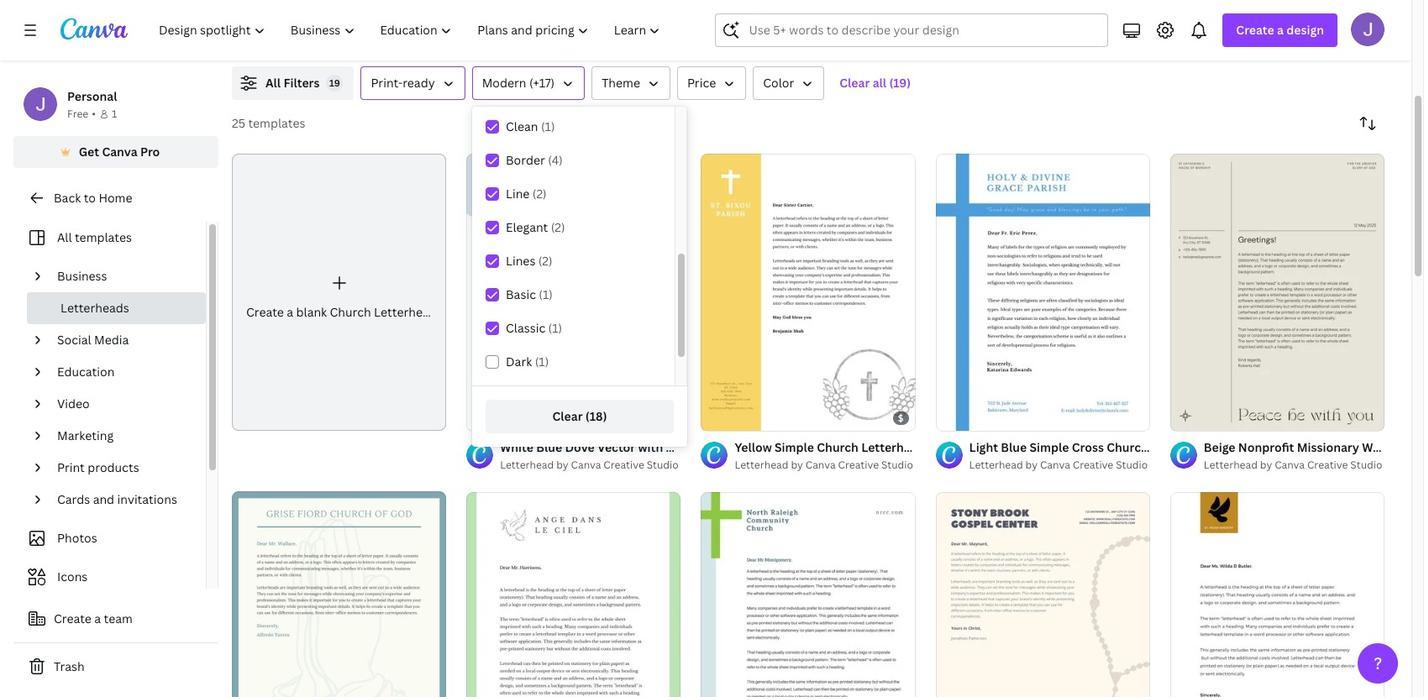 Task type: locate. For each thing, give the bounding box(es) containing it.
get canva pro
[[79, 144, 160, 160]]

25 templates
[[232, 115, 305, 131]]

templates for all templates
[[75, 229, 132, 245]]

(1) right basic
[[539, 287, 553, 303]]

1 letterhead by canva creative studio link from the left
[[500, 457, 681, 474]]

dark (1)
[[506, 354, 549, 370]]

creative
[[604, 458, 644, 473], [838, 458, 879, 473], [1073, 458, 1114, 473], [1307, 458, 1348, 473]]

all down back
[[57, 229, 72, 245]]

1 vertical spatial create
[[246, 304, 284, 320]]

2 creative from the left
[[838, 458, 879, 473]]

(2) for lines (2)
[[538, 253, 553, 269]]

products
[[88, 460, 139, 476]]

church inside light blue simple cross church letterhead letterhead by canva creative studio
[[1107, 440, 1149, 456]]

filters
[[284, 75, 320, 91]]

(us)
[[835, 440, 860, 456]]

4 letterhead by canva creative studio link from the left
[[1204, 457, 1385, 474]]

(1) right classic
[[548, 320, 562, 336]]

classic
[[506, 320, 546, 336]]

white
[[500, 440, 534, 456]]

a left team
[[94, 611, 101, 627]]

1 creative from the left
[[604, 458, 644, 473]]

blue left dove
[[536, 440, 562, 456]]

by
[[556, 458, 569, 473], [791, 458, 803, 473], [1026, 458, 1038, 473], [1260, 458, 1272, 473]]

templates down back to home
[[75, 229, 132, 245]]

2 horizontal spatial blue
[[1001, 440, 1027, 456]]

church inside 'white blue dove vector with blue dots church letterhead (us) letterhead by canva creative studio'
[[725, 440, 766, 456]]

creative inside light blue simple cross church letterhead letterhead by canva creative studio
[[1073, 458, 1114, 473]]

1 horizontal spatial blue
[[666, 440, 692, 456]]

1 horizontal spatial templates
[[248, 115, 305, 131]]

0 vertical spatial a
[[1277, 22, 1284, 38]]

studio
[[647, 458, 679, 473], [881, 458, 913, 473], [1116, 458, 1148, 473], [1351, 458, 1383, 473]]

photos
[[57, 530, 97, 546]]

1 vertical spatial a
[[287, 304, 293, 320]]

all left filters
[[266, 75, 281, 91]]

church letterhead templates image
[[1026, 0, 1385, 46]]

(4)
[[548, 152, 563, 168]]

photos link
[[24, 523, 196, 555]]

pale navy blue rosary beads church letterhead image
[[936, 493, 1150, 697]]

a left design
[[1277, 22, 1284, 38]]

blue right 'with'
[[666, 440, 692, 456]]

and
[[93, 492, 114, 508]]

pale blue bordered church letterhead image
[[232, 492, 446, 697]]

video
[[57, 396, 90, 412]]

create a blank church letterhead element
[[232, 154, 446, 431]]

3 blue from the left
[[1001, 440, 1027, 456]]

2 vertical spatial a
[[94, 611, 101, 627]]

a inside create a design dropdown button
[[1277, 22, 1284, 38]]

0 vertical spatial all
[[266, 75, 281, 91]]

simple right yellow
[[775, 440, 814, 456]]

1 horizontal spatial create
[[246, 304, 284, 320]]

a inside 'create a blank church letterhead' element
[[287, 304, 293, 320]]

(1) right clean
[[541, 118, 555, 134]]

light blue simple cross church letterhead image
[[936, 154, 1150, 431]]

(2) right elegant
[[551, 219, 565, 235]]

2 letterhead by canva creative studio link from the left
[[735, 457, 916, 474]]

(2)
[[533, 186, 547, 202], [551, 219, 565, 235], [538, 253, 553, 269]]

3 studio from the left
[[1116, 458, 1148, 473]]

0 horizontal spatial templates
[[75, 229, 132, 245]]

border (4)
[[506, 152, 563, 168]]

2 studio from the left
[[881, 458, 913, 473]]

2 vertical spatial create
[[54, 611, 91, 627]]

clear for clear all (19)
[[840, 75, 870, 91]]

create a blank church letterhead link
[[232, 154, 446, 431]]

blue for white
[[536, 440, 562, 456]]

pro
[[140, 144, 160, 160]]

clear left all
[[840, 75, 870, 91]]

4 creative from the left
[[1307, 458, 1348, 473]]

(1) for classic (1)
[[548, 320, 562, 336]]

social media
[[57, 332, 129, 348]]

create for create a team
[[54, 611, 91, 627]]

create a design button
[[1223, 13, 1338, 47]]

creative inside 'white blue dove vector with blue dots church letterhead (us) letterhead by canva creative studio'
[[604, 458, 644, 473]]

19
[[329, 76, 340, 89]]

border
[[506, 152, 545, 168]]

light blue simple cross church letterhead link
[[969, 439, 1215, 457]]

blue inside light blue simple cross church letterhead letterhead by canva creative studio
[[1001, 440, 1027, 456]]

lines
[[506, 253, 536, 269]]

1 horizontal spatial all
[[266, 75, 281, 91]]

canva
[[102, 144, 138, 160], [571, 458, 601, 473], [806, 458, 836, 473], [1040, 458, 1070, 473], [1275, 458, 1305, 473]]

None search field
[[715, 13, 1109, 47]]

3 by from the left
[[1026, 458, 1038, 473]]

social media link
[[50, 324, 196, 356]]

0 vertical spatial create
[[1236, 22, 1275, 38]]

elegant (2)
[[506, 219, 565, 235]]

vector
[[598, 440, 635, 456]]

letterhead by canva creative studio link for dove
[[500, 457, 681, 474]]

(1) right dark
[[535, 354, 549, 370]]

(1) for clean (1)
[[541, 118, 555, 134]]

back to home link
[[13, 182, 218, 215]]

classic (1)
[[506, 320, 562, 336]]

theme
[[602, 75, 640, 91]]

1 vertical spatial clear
[[553, 408, 583, 424]]

canva inside light blue simple cross church letterhead letterhead by canva creative studio
[[1040, 458, 1070, 473]]

(2) right lines
[[538, 253, 553, 269]]

create a blank church letterhead
[[246, 304, 437, 320]]

0 horizontal spatial clear
[[553, 408, 583, 424]]

create left design
[[1236, 22, 1275, 38]]

1 blue from the left
[[536, 440, 562, 456]]

all
[[873, 75, 887, 91]]

clear all (19) button
[[831, 66, 919, 100]]

clear left (18)
[[553, 408, 583, 424]]

clear inside clear all (19) button
[[840, 75, 870, 91]]

(2) right line at the top of the page
[[533, 186, 547, 202]]

templates right 25
[[248, 115, 305, 131]]

0 horizontal spatial blue
[[536, 440, 562, 456]]

create down icons
[[54, 611, 91, 627]]

2 horizontal spatial create
[[1236, 22, 1275, 38]]

(1)
[[541, 118, 555, 134], [539, 287, 553, 303], [548, 320, 562, 336], [535, 354, 549, 370]]

0 horizontal spatial all
[[57, 229, 72, 245]]

1 studio from the left
[[647, 458, 679, 473]]

a left the blank
[[287, 304, 293, 320]]

1 vertical spatial templates
[[75, 229, 132, 245]]

blue right light
[[1001, 440, 1027, 456]]

19 filter options selected element
[[326, 75, 343, 92]]

studio inside light blue simple cross church letterhead letterhead by canva creative studio
[[1116, 458, 1148, 473]]

2 horizontal spatial a
[[1277, 22, 1284, 38]]

lines (2)
[[506, 253, 553, 269]]

letterhead by canva creative studio link
[[500, 457, 681, 474], [735, 457, 916, 474], [969, 457, 1150, 474], [1204, 457, 1385, 474]]

dark
[[506, 354, 532, 370]]

0 vertical spatial clear
[[840, 75, 870, 91]]

studio inside 'white blue dove vector with blue dots church letterhead (us) letterhead by canva creative studio'
[[647, 458, 679, 473]]

a
[[1277, 22, 1284, 38], [287, 304, 293, 320], [94, 611, 101, 627]]

blue
[[536, 440, 562, 456], [666, 440, 692, 456], [1001, 440, 1027, 456]]

basic (1)
[[506, 287, 553, 303]]

letterhead by canva creative studio link for church
[[735, 457, 916, 474]]

1 simple from the left
[[775, 440, 814, 456]]

0 vertical spatial templates
[[248, 115, 305, 131]]

$
[[898, 412, 904, 425]]

1 horizontal spatial a
[[287, 304, 293, 320]]

1 by from the left
[[556, 458, 569, 473]]

2 by from the left
[[791, 458, 803, 473]]

1 vertical spatial all
[[57, 229, 72, 245]]

color button
[[753, 66, 825, 100]]

home
[[99, 190, 132, 206]]

studio inside yellow simple church letterhead letterhead by canva creative studio
[[881, 458, 913, 473]]

25
[[232, 115, 245, 131]]

2 simple from the left
[[1030, 440, 1069, 456]]

2 blue from the left
[[666, 440, 692, 456]]

create inside dropdown button
[[1236, 22, 1275, 38]]

get canva pro button
[[13, 136, 218, 168]]

0 vertical spatial (2)
[[533, 186, 547, 202]]

create inside button
[[54, 611, 91, 627]]

2 vertical spatial (2)
[[538, 253, 553, 269]]

4 by from the left
[[1260, 458, 1272, 473]]

clear
[[840, 75, 870, 91], [553, 408, 583, 424]]

create a design
[[1236, 22, 1324, 38]]

create left the blank
[[246, 304, 284, 320]]

create
[[1236, 22, 1275, 38], [246, 304, 284, 320], [54, 611, 91, 627]]

all
[[266, 75, 281, 91], [57, 229, 72, 245]]

modern (+17)
[[482, 75, 555, 91]]

4 studio from the left
[[1351, 458, 1383, 473]]

a inside create a team button
[[94, 611, 101, 627]]

clear inside clear (18) button
[[553, 408, 583, 424]]

1 horizontal spatial simple
[[1030, 440, 1069, 456]]

color
[[763, 75, 794, 91]]

church inside yellow simple church letterhead letterhead by canva creative studio
[[817, 440, 859, 456]]

beige nonprofit missionary work classy minimalist charity letterhead image
[[1170, 154, 1385, 431]]

3 letterhead by canva creative studio link from the left
[[969, 457, 1150, 474]]

modern (+17) button
[[472, 66, 585, 100]]

top level navigation element
[[148, 13, 675, 47]]

simple inside yellow simple church letterhead letterhead by canva creative studio
[[775, 440, 814, 456]]

3 creative from the left
[[1073, 458, 1114, 473]]

0 horizontal spatial simple
[[775, 440, 814, 456]]

1 horizontal spatial clear
[[840, 75, 870, 91]]

simple left cross
[[1030, 440, 1069, 456]]

1 vertical spatial (2)
[[551, 219, 565, 235]]

0 horizontal spatial create
[[54, 611, 91, 627]]

(1) for basic (1)
[[539, 287, 553, 303]]

0 horizontal spatial a
[[94, 611, 101, 627]]

church
[[330, 304, 371, 320], [725, 440, 766, 456], [817, 440, 859, 456], [1107, 440, 1149, 456]]



Task type: vqa. For each thing, say whether or not it's contained in the screenshot.


Task type: describe. For each thing, give the bounding box(es) containing it.
cross
[[1072, 440, 1104, 456]]

Search search field
[[749, 14, 1098, 46]]

all filters
[[266, 75, 320, 91]]

clear (18)
[[553, 408, 607, 424]]

(+17)
[[529, 75, 555, 91]]

personal
[[67, 88, 117, 104]]

dove
[[565, 440, 595, 456]]

yellow simple church letterhead image
[[701, 154, 916, 431]]

blue cross church minimal letterhead image
[[701, 493, 916, 697]]

dark golden rod dove church letterhead image
[[1170, 493, 1385, 697]]

trash link
[[13, 650, 218, 684]]

all templates
[[57, 229, 132, 245]]

white blue dove vector with blue dots church letterhead (us) link
[[500, 439, 860, 457]]

clear all (19)
[[840, 75, 911, 91]]

by inside light blue simple cross church letterhead letterhead by canva creative studio
[[1026, 458, 1038, 473]]

Sort by button
[[1351, 107, 1385, 140]]

white blue dove vector with blue dots church letterhead (us) letterhead by canva creative studio
[[500, 440, 860, 473]]

a for team
[[94, 611, 101, 627]]

cards
[[57, 492, 90, 508]]

back
[[54, 190, 81, 206]]

letterhead by canva creative studio link for simple
[[969, 457, 1150, 474]]

all for all filters
[[266, 75, 281, 91]]

jacob simon image
[[1351, 13, 1385, 46]]

back to home
[[54, 190, 132, 206]]

get
[[79, 144, 99, 160]]

clear (18) button
[[486, 400, 674, 434]]

line
[[506, 186, 530, 202]]

green simple illustrated dove church letterhead image
[[467, 493, 681, 697]]

yellow simple church letterhead link
[[735, 439, 925, 457]]

blank
[[296, 304, 327, 320]]

clean (1)
[[506, 118, 555, 134]]

dots
[[695, 440, 722, 456]]

light blue simple cross church letterhead letterhead by canva creative studio
[[969, 440, 1215, 473]]

basic
[[506, 287, 536, 303]]

a for design
[[1277, 22, 1284, 38]]

clean
[[506, 118, 538, 134]]

(2) for line (2)
[[533, 186, 547, 202]]

white blue dove vector with blue dots church letterhead (us) image
[[467, 154, 681, 431]]

print-ready
[[371, 75, 435, 91]]

create for create a design
[[1236, 22, 1275, 38]]

social
[[57, 332, 91, 348]]

print-ready button
[[361, 66, 465, 100]]

invitations
[[117, 492, 177, 508]]

all for all templates
[[57, 229, 72, 245]]

creative inside yellow simple church letterhead letterhead by canva creative studio
[[838, 458, 879, 473]]

business
[[57, 268, 107, 284]]

education link
[[50, 356, 196, 388]]

marketing
[[57, 428, 114, 444]]

trash
[[54, 659, 85, 675]]

simple inside light blue simple cross church letterhead letterhead by canva creative studio
[[1030, 440, 1069, 456]]

with
[[638, 440, 663, 456]]

icons link
[[24, 561, 196, 593]]

print
[[57, 460, 85, 476]]

blue for light
[[1001, 440, 1027, 456]]

print-
[[371, 75, 403, 91]]

by inside yellow simple church letterhead letterhead by canva creative studio
[[791, 458, 803, 473]]

icons
[[57, 569, 88, 585]]

create for create a blank church letterhead
[[246, 304, 284, 320]]

(19)
[[889, 75, 911, 91]]

letterhead by canva creative studio
[[1204, 458, 1383, 473]]

(1) for dark (1)
[[535, 354, 549, 370]]

print products
[[57, 460, 139, 476]]

a for blank
[[287, 304, 293, 320]]

ready
[[403, 75, 435, 91]]

yellow
[[735, 440, 772, 456]]

marketing link
[[50, 420, 196, 452]]

(18)
[[586, 408, 607, 424]]

video link
[[50, 388, 196, 420]]

modern
[[482, 75, 526, 91]]

business link
[[50, 260, 196, 292]]

templates for 25 templates
[[248, 115, 305, 131]]

price
[[687, 75, 716, 91]]

by inside 'white blue dove vector with blue dots church letterhead (us) letterhead by canva creative studio'
[[556, 458, 569, 473]]

price button
[[677, 66, 746, 100]]

media
[[94, 332, 129, 348]]

theme button
[[592, 66, 671, 100]]

•
[[92, 107, 96, 121]]

create a team button
[[13, 603, 218, 636]]

cards and invitations
[[57, 492, 177, 508]]

1
[[112, 107, 117, 121]]

free •
[[67, 107, 96, 121]]

team
[[104, 611, 133, 627]]

letterheads
[[61, 300, 129, 316]]

(2) for elegant (2)
[[551, 219, 565, 235]]

cards and invitations link
[[50, 484, 196, 516]]

all templates link
[[24, 222, 196, 254]]

canva inside button
[[102, 144, 138, 160]]

create a team
[[54, 611, 133, 627]]

clear for clear (18)
[[553, 408, 583, 424]]

canva inside 'white blue dove vector with blue dots church letterhead (us) letterhead by canva creative studio'
[[571, 458, 601, 473]]

line (2)
[[506, 186, 547, 202]]

canva inside yellow simple church letterhead letterhead by canva creative studio
[[806, 458, 836, 473]]

yellow simple church letterhead letterhead by canva creative studio
[[735, 440, 925, 473]]

free
[[67, 107, 88, 121]]



